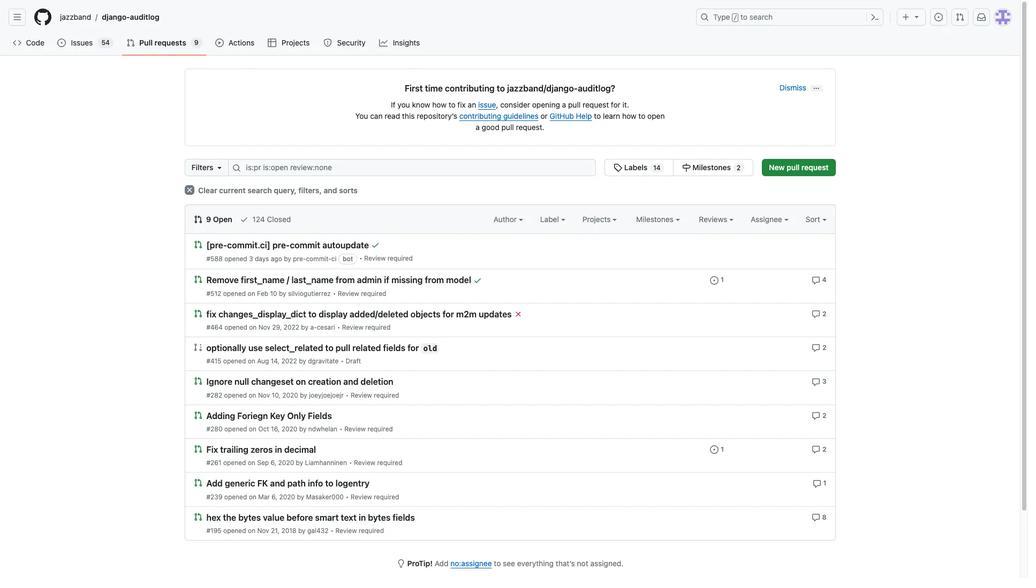 Task type: describe. For each thing, give the bounding box(es) containing it.
• inside hex the bytes value before smart text in bytes fields #195             opened on nov 21, 2018 by gal432 • review required
[[331, 527, 334, 535]]

check image
[[240, 215, 248, 224]]

reviews button
[[699, 214, 734, 225]]

draft pull request image
[[194, 343, 202, 352]]

fields inside optionally use select_related to pull related fields for old #415             opened on aug 14, 2022 by dgravitate • draft
[[383, 344, 406, 353]]

type / to search
[[714, 12, 773, 21]]

you can read this repository's contributing guidelines or github help
[[355, 111, 592, 121]]

open pull request image for [pre-
[[194, 241, 202, 249]]

1 / 6 checks ok image
[[514, 310, 523, 319]]

and for creation
[[344, 377, 359, 387]]

6, inside add generic fk and path info to logentry #239             opened on mar 6, 2020 by masaker000 • review required
[[272, 493, 278, 501]]

silviogutierrez link
[[288, 290, 331, 298]]

1 horizontal spatial search
[[750, 12, 773, 21]]

review inside ignore null changeset on creation and deletion #282             opened on nov 10, 2020 by joeyjoejoejr • review required
[[351, 391, 372, 399]]

comment image for ignore null changeset on creation and deletion
[[812, 378, 821, 387]]

1 link for fix trailing zeros in decimal
[[710, 445, 724, 454]]

clear
[[198, 186, 217, 195]]

/ for jazzband
[[95, 13, 98, 22]]

to right "type"
[[741, 12, 748, 21]]

• inside optionally use select_related to pull related fields for old #415             opened on aug 14, 2022 by dgravitate • draft
[[341, 357, 344, 365]]

code link
[[9, 35, 49, 51]]

open pull request image for remove
[[194, 276, 202, 284]]

#512
[[207, 290, 221, 298]]

reviews
[[699, 215, 730, 224]]

by right 10
[[279, 290, 286, 298]]

updates
[[479, 310, 512, 319]]

fix trailing zeros in decimal link
[[207, 445, 316, 455]]

not
[[577, 559, 589, 568]]

opened down "commit.ci]"
[[225, 255, 247, 263]]

to left open on the right
[[639, 111, 646, 121]]

2018
[[282, 527, 297, 535]]

author
[[494, 215, 519, 224]]

how inside to learn how to open a good pull request.
[[622, 111, 637, 121]]

required inside add generic fk and path info to logentry #239             opened on mar 6, 2020 by masaker000 • review required
[[374, 493, 399, 501]]

liamhanninen
[[305, 459, 347, 467]]

by right "ago"
[[284, 255, 291, 263]]

1 horizontal spatial a
[[562, 100, 566, 109]]

to up , in the left of the page
[[497, 84, 505, 93]]

foriegn
[[237, 411, 268, 421]]

feb
[[257, 290, 268, 298]]

only
[[287, 411, 306, 421]]

to right the help
[[594, 111, 601, 121]]

git pull request image inside 9 open link
[[194, 215, 202, 224]]

github
[[550, 111, 574, 121]]

dismiss ...
[[780, 83, 820, 92]]

opened inside fix trailing zeros in decimal #261             opened on sep 6, 2020 by liamhanninen • review required
[[223, 459, 246, 467]]

review inside fix trailing zeros in decimal #261             opened on sep 6, 2020 by liamhanninen • review required
[[354, 459, 376, 467]]

filters
[[192, 163, 213, 172]]

open pull request element for add generic fk and path info to logentry
[[194, 478, 202, 488]]

this
[[402, 111, 415, 121]]

2 vertical spatial 1 link
[[813, 478, 827, 488]]

clear current search query, filters, and sorts
[[196, 186, 358, 195]]

1 link for remove first_name / last_name from admin if missing from model
[[710, 275, 724, 285]]

1 for remove first_name / last_name from admin if missing from model
[[721, 276, 724, 284]]

to inside optionally use select_related to pull related fields for old #415             opened on aug 14, 2022 by dgravitate • draft
[[325, 344, 334, 353]]

optionally
[[207, 344, 246, 353]]

filters,
[[299, 186, 322, 195]]

issue
[[478, 100, 496, 109]]

9 open
[[204, 215, 232, 224]]

review down '11 / 11 checks ok' image
[[364, 255, 386, 263]]

hex the bytes value before smart text in bytes fields link
[[207, 513, 415, 523]]

first time contributing to jazzband/django-auditlog?
[[405, 84, 616, 93]]

#512             opened on feb 10 by silviogutierrez • review required
[[207, 290, 386, 298]]

django-
[[102, 12, 130, 21]]

review required link for gal432
[[336, 527, 384, 535]]

ndwhelan link
[[308, 425, 338, 433]]

required inside fix trailing zeros in decimal #261             opened on sep 6, 2020 by liamhanninen • review required
[[377, 459, 403, 467]]

comment image for fix changes_display_dict to display added/deleted objects for m2m updates
[[812, 310, 821, 319]]

pre-commit-ci link
[[293, 255, 337, 263]]

sort
[[806, 215, 821, 224]]

required inside hex the bytes value before smart text in bytes fields #195             opened on nov 21, 2018 by gal432 • review required
[[359, 527, 384, 535]]

on inside add generic fk and path info to logentry #239             opened on mar 6, 2020 by masaker000 • review required
[[249, 493, 257, 501]]

0 horizontal spatial search
[[248, 186, 272, 195]]

milestones for milestones 2
[[693, 163, 731, 172]]

2 link for decimal
[[812, 445, 827, 454]]

open pull request image for hex the bytes value before smart text in bytes fields
[[194, 513, 202, 522]]

14,
[[271, 357, 280, 365]]

masaker000 link
[[306, 493, 344, 501]]

review required link for pre-commit-ci
[[364, 255, 413, 263]]

• right cesari
[[337, 324, 340, 332]]

9 for 9 open
[[206, 215, 211, 224]]

• inside adding foriegn key only fields #280             opened on oct 16, 2020 by ndwhelan • review required
[[340, 425, 343, 433]]

joeyjoejoejr
[[309, 391, 344, 399]]

triangle down image
[[216, 163, 224, 172]]

2 link for fields
[[812, 411, 827, 420]]

model
[[446, 276, 471, 285]]

ignore
[[207, 377, 232, 387]]

open pull request image for fix
[[194, 309, 202, 318]]

dgravitate link
[[308, 357, 339, 365]]

#280
[[207, 425, 223, 433]]

opened down remove
[[223, 290, 246, 298]]

zeros
[[251, 445, 273, 455]]

or
[[541, 111, 548, 121]]

help
[[576, 111, 592, 121]]

review inside adding foriegn key only fields #280             opened on oct 16, 2020 by ndwhelan • review required
[[345, 425, 366, 433]]

16,
[[271, 425, 280, 433]]

#464             opened on nov 29, 2022 by a-cesari • review required
[[207, 324, 391, 332]]

• right the bot
[[360, 255, 363, 263]]

124 closed link
[[240, 214, 291, 225]]

insights
[[393, 38, 420, 47]]

0 vertical spatial pre-
[[273, 241, 290, 250]]

add generic fk and path info to logentry #239             opened on mar 6, 2020 by masaker000 • review required
[[207, 479, 399, 501]]

2020 inside adding foriegn key only fields #280             opened on oct 16, 2020 by ndwhelan • review required
[[282, 425, 298, 433]]

8
[[823, 513, 827, 522]]

,
[[496, 100, 498, 109]]

ignore null changeset on creation and deletion #282             opened on nov 10, 2020 by joeyjoejoejr • review required
[[207, 377, 399, 399]]

review inside hex the bytes value before smart text in bytes fields #195             opened on nov 21, 2018 by gal432 • review required
[[336, 527, 357, 535]]

related
[[353, 344, 381, 353]]

on left feb
[[248, 290, 255, 298]]

commit
[[290, 241, 320, 250]]

triangle down image
[[913, 12, 921, 21]]

days
[[255, 255, 269, 263]]

comment image for add generic fk and path info to logentry
[[813, 480, 822, 488]]

draft pull request element
[[194, 343, 202, 352]]

• inside ignore null changeset on creation and deletion #282             opened on nov 10, 2020 by joeyjoejoejr • review required
[[346, 391, 349, 399]]

• review required
[[360, 255, 413, 263]]

1 bytes from the left
[[238, 513, 261, 523]]

and inside add generic fk and path info to logentry #239             opened on mar 6, 2020 by masaker000 • review required
[[270, 479, 285, 489]]

open pull request image for add generic fk and path info to logentry
[[194, 479, 202, 488]]

124
[[253, 215, 265, 224]]

graph image
[[379, 39, 388, 47]]

autoupdate
[[323, 241, 369, 250]]

jazzband / django-auditlog
[[60, 12, 159, 22]]

query,
[[274, 186, 297, 195]]

code image
[[13, 39, 21, 47]]

a inside to learn how to open a good pull request.
[[476, 123, 480, 132]]

pull up github help link
[[568, 100, 581, 109]]

open
[[648, 111, 665, 121]]

projects link
[[264, 35, 315, 51]]

closed
[[267, 215, 291, 224]]

smart
[[315, 513, 339, 523]]

add inside add generic fk and path info to logentry #239             opened on mar 6, 2020 by masaker000 • review required
[[207, 479, 223, 489]]

for inside optionally use select_related to pull related fields for old #415             opened on aug 14, 2022 by dgravitate • draft
[[408, 344, 419, 353]]

2 bytes from the left
[[368, 513, 391, 523]]

protip! add no:assignee to see everything that's not assigned.
[[407, 559, 624, 568]]

0 horizontal spatial how
[[432, 100, 447, 109]]

1 horizontal spatial /
[[287, 276, 289, 285]]

missing
[[392, 276, 423, 285]]

open pull request image for fix trailing zeros in decimal
[[194, 445, 202, 454]]

2 vertical spatial 1
[[824, 480, 827, 488]]

4
[[823, 276, 827, 284]]

you
[[355, 111, 368, 121]]

dgravitate
[[308, 357, 339, 365]]

opened right #464
[[225, 324, 247, 332]]

by left a-
[[301, 324, 309, 332]]

6, inside fix trailing zeros in decimal #261             opened on sep 6, 2020 by liamhanninen • review required
[[271, 459, 277, 467]]

use
[[248, 344, 263, 353]]

by inside optionally use select_related to pull related fields for old #415             opened on aug 14, 2022 by dgravitate • draft
[[299, 357, 306, 365]]

labels
[[625, 163, 648, 172]]

shield image
[[324, 39, 332, 47]]

review required link for joeyjoejoejr
[[351, 391, 399, 399]]

x image
[[185, 185, 194, 195]]

#261
[[207, 459, 222, 467]]

opened inside add generic fk and path info to logentry #239             opened on mar 6, 2020 by masaker000 • review required
[[224, 493, 247, 501]]

milestone image
[[682, 163, 691, 172]]

on down null
[[249, 391, 256, 399]]

open pull request element for fix changes_display_dict to display added/deleted objects for m2m updates
[[194, 309, 202, 318]]

no:assignee link
[[451, 559, 492, 568]]

a-
[[310, 324, 317, 332]]

review inside add generic fk and path info to logentry #239             opened on mar 6, 2020 by masaker000 • review required
[[351, 493, 372, 501]]

remove
[[207, 276, 239, 285]]

4 open pull request image from the top
[[194, 377, 202, 386]]

review required link for a-cesari
[[342, 324, 391, 332]]

0 vertical spatial projects
[[282, 38, 310, 47]]

review required link for masaker000
[[351, 493, 399, 501]]

notifications image
[[978, 13, 986, 21]]

...
[[814, 83, 820, 91]]

0 horizontal spatial fix
[[207, 310, 216, 319]]

nov inside ignore null changeset on creation and deletion #282             opened on nov 10, 2020 by joeyjoejoejr • review required
[[258, 391, 270, 399]]



Task type: locate. For each thing, give the bounding box(es) containing it.
open pull request element for ignore null changeset on creation and deletion
[[194, 377, 202, 386]]

opened down optionally
[[223, 357, 246, 365]]

1 vertical spatial comment image
[[812, 412, 821, 420]]

tag image
[[614, 163, 623, 172]]

review required link for liamhanninen
[[354, 459, 403, 467]]

opened
[[225, 255, 247, 263], [223, 290, 246, 298], [225, 324, 247, 332], [223, 357, 246, 365], [224, 391, 247, 399], [224, 425, 247, 433], [223, 459, 246, 467], [224, 493, 247, 501], [223, 527, 246, 535]]

open pull request element left generic
[[194, 478, 202, 488]]

review down logentry
[[351, 493, 372, 501]]

added/deleted
[[350, 310, 409, 319]]

commit-
[[306, 255, 332, 263]]

git pull request image
[[956, 13, 965, 21], [126, 39, 135, 47], [194, 215, 202, 224]]

pre- up "ago"
[[273, 241, 290, 250]]

1 from from the left
[[336, 276, 355, 285]]

review down remove first_name / last_name from admin if missing from model
[[338, 290, 359, 298]]

• right ndwhelan link
[[340, 425, 343, 433]]

0 horizontal spatial /
[[95, 13, 98, 22]]

gal432 link
[[307, 527, 329, 535]]

opened down null
[[224, 391, 247, 399]]

1 vertical spatial projects
[[583, 215, 613, 224]]

time
[[425, 84, 443, 93]]

review required link down deletion
[[351, 391, 399, 399]]

good
[[482, 123, 500, 132]]

required inside ignore null changeset on creation and deletion #282             opened on nov 10, 2020 by joeyjoejoejr • review required
[[374, 391, 399, 399]]

in right the zeros
[[275, 445, 282, 455]]

review required link down fix changes_display_dict to display added/deleted objects for m2m updates link
[[342, 324, 391, 332]]

select_related
[[265, 344, 323, 353]]

milestones inside issue element
[[693, 163, 731, 172]]

/ inside jazzband / django-auditlog
[[95, 13, 98, 22]]

comment image inside 4 link
[[812, 276, 820, 285]]

and
[[324, 186, 337, 195], [344, 377, 359, 387], [270, 479, 285, 489]]

1 horizontal spatial in
[[359, 513, 366, 523]]

54
[[101, 39, 110, 47]]

2020 right 16,
[[282, 425, 298, 433]]

2 horizontal spatial git pull request image
[[956, 13, 965, 21]]

and for filters,
[[324, 186, 337, 195]]

to up 'dgravitate' link
[[325, 344, 334, 353]]

requests
[[155, 38, 186, 47]]

open pull request element left hex
[[194, 512, 202, 522]]

0 vertical spatial add
[[207, 479, 223, 489]]

1 vertical spatial 1
[[721, 446, 724, 454]]

plus image
[[902, 13, 911, 21]]

on inside hex the bytes value before smart text in bytes fields #195             opened on nov 21, 2018 by gal432 • review required
[[248, 527, 256, 535]]

9 left play icon on the top of the page
[[194, 39, 199, 47]]

0 horizontal spatial git pull request image
[[126, 39, 135, 47]]

insights link
[[375, 35, 425, 51]]

3 open pull request element from the top
[[194, 309, 202, 318]]

0 vertical spatial for
[[611, 100, 621, 109]]

for left m2m
[[443, 310, 454, 319]]

comment image
[[812, 344, 821, 353], [812, 412, 821, 420], [812, 446, 821, 454]]

hex
[[207, 513, 221, 523]]

1 horizontal spatial for
[[443, 310, 454, 319]]

1 vertical spatial in
[[359, 513, 366, 523]]

from
[[336, 276, 355, 285], [425, 276, 444, 285]]

0 horizontal spatial in
[[275, 445, 282, 455]]

2 open pull request element from the top
[[194, 275, 202, 284]]

1 vertical spatial and
[[344, 377, 359, 387]]

to up masaker000 link
[[325, 479, 334, 489]]

11 / 11 checks ok image
[[371, 241, 380, 250]]

1 horizontal spatial projects
[[583, 215, 613, 224]]

open pull request image left remove
[[194, 276, 202, 284]]

on down changes_display_dict on the bottom left of the page
[[249, 324, 257, 332]]

bot
[[343, 255, 353, 263]]

1 vertical spatial how
[[622, 111, 637, 121]]

on left mar
[[249, 493, 257, 501]]

2020 inside fix trailing zeros in decimal #261             opened on sep 6, 2020 by liamhanninen • review required
[[278, 459, 294, 467]]

• down remove first_name / last_name from admin if missing from model
[[333, 290, 336, 298]]

light bulb image
[[397, 560, 405, 568]]

sort button
[[806, 214, 827, 225]]

1 horizontal spatial how
[[622, 111, 637, 121]]

1 vertical spatial 6,
[[272, 493, 278, 501]]

/ left django-
[[95, 13, 98, 22]]

2 comment image from the top
[[812, 412, 821, 420]]

0 horizontal spatial request
[[583, 100, 609, 109]]

ci
[[332, 255, 337, 263]]

1 link
[[710, 275, 724, 285], [710, 445, 724, 454], [813, 478, 827, 488]]

4 2 link from the top
[[812, 445, 827, 454]]

2 open pull request image from the top
[[194, 445, 202, 454]]

#239
[[207, 493, 223, 501]]

label button
[[540, 214, 566, 225]]

1 vertical spatial fix
[[207, 310, 216, 319]]

8 / 8 checks ok image
[[473, 276, 482, 285]]

2 vertical spatial nov
[[257, 527, 269, 535]]

add up #239
[[207, 479, 223, 489]]

issue opened image
[[935, 13, 943, 21], [58, 39, 66, 47], [710, 276, 719, 285], [710, 446, 719, 454]]

comment image inside '3' link
[[812, 378, 821, 387]]

fix trailing zeros in decimal #261             opened on sep 6, 2020 by liamhanninen • review required
[[207, 445, 403, 467]]

4 open pull request image from the top
[[194, 513, 202, 522]]

opened inside optionally use select_related to pull related fields for old #415             opened on aug 14, 2022 by dgravitate • draft
[[223, 357, 246, 365]]

review required link
[[364, 255, 413, 263], [338, 290, 386, 298], [342, 324, 391, 332], [351, 391, 399, 399], [345, 425, 393, 433], [354, 459, 403, 467], [351, 493, 399, 501], [336, 527, 384, 535]]

8 open pull request element from the top
[[194, 512, 202, 522]]

/ up #512             opened on feb 10 by silviogutierrez • review required
[[287, 276, 289, 285]]

3 comment image from the top
[[812, 446, 821, 454]]

2 horizontal spatial /
[[734, 14, 738, 21]]

a up github
[[562, 100, 566, 109]]

review required link for ndwhelan
[[345, 425, 393, 433]]

read
[[385, 111, 400, 121]]

1 vertical spatial 1 link
[[710, 445, 724, 454]]

by right 2018
[[298, 527, 306, 535]]

new pull request
[[769, 163, 829, 172]]

3 link
[[812, 377, 827, 387]]

0 horizontal spatial pre-
[[273, 241, 290, 250]]

2022 down select_related
[[282, 357, 297, 365]]

1 horizontal spatial 3
[[823, 378, 827, 386]]

milestones
[[693, 163, 731, 172], [636, 215, 676, 224]]

by down path at the left bottom of page
[[297, 493, 304, 501]]

/ inside type / to search
[[734, 14, 738, 21]]

nov inside hex the bytes value before smart text in bytes fields #195             opened on nov 21, 2018 by gal432 • review required
[[257, 527, 269, 535]]

0 vertical spatial 1
[[721, 276, 724, 284]]

open pull request image for adding foriegn key only fields
[[194, 411, 202, 420]]

2 link for pull
[[812, 343, 827, 353]]

0 vertical spatial request
[[583, 100, 609, 109]]

add generic fk and path info to logentry link
[[207, 479, 370, 489]]

by inside fix trailing zeros in decimal #261             opened on sep 6, 2020 by liamhanninen • review required
[[296, 459, 303, 467]]

git pull request image left notifications image
[[956, 13, 965, 21]]

opened inside hex the bytes value before smart text in bytes fields #195             opened on nov 21, 2018 by gal432 • review required
[[223, 527, 246, 535]]

request inside "link"
[[802, 163, 829, 172]]

milestones for milestones
[[636, 215, 676, 224]]

how up repository's
[[432, 100, 447, 109]]

0 vertical spatial 6,
[[271, 459, 277, 467]]

1 vertical spatial milestones
[[636, 215, 676, 224]]

2 for decimal
[[823, 446, 827, 454]]

contributing down issue link
[[460, 111, 502, 121]]

0 vertical spatial 2022
[[284, 324, 299, 332]]

pull requests
[[139, 38, 186, 47]]

1 horizontal spatial bytes
[[368, 513, 391, 523]]

review right ndwhelan link
[[345, 425, 366, 433]]

on inside optionally use select_related to pull related fields for old #415             opened on aug 14, 2022 by dgravitate • draft
[[248, 357, 255, 365]]

2 link
[[812, 309, 827, 319], [812, 343, 827, 353], [812, 411, 827, 420], [812, 445, 827, 454]]

124 closed
[[251, 215, 291, 224]]

open pull request element left adding
[[194, 411, 202, 420]]

pull
[[568, 100, 581, 109], [502, 123, 514, 132], [787, 163, 800, 172], [336, 344, 351, 353]]

a-cesari link
[[310, 324, 335, 332]]

6, right sep
[[271, 459, 277, 467]]

None search field
[[185, 159, 754, 176]]

open pull request image left adding
[[194, 411, 202, 420]]

2 horizontal spatial and
[[344, 377, 359, 387]]

open pull request element left [pre-
[[194, 240, 202, 249]]

text
[[341, 513, 357, 523]]

2022
[[284, 324, 299, 332], [282, 357, 297, 365]]

open pull request image
[[194, 411, 202, 420], [194, 445, 202, 454], [194, 479, 202, 488], [194, 513, 202, 522]]

on left sep
[[248, 459, 255, 467]]

7 open pull request element from the top
[[194, 478, 202, 488]]

1 vertical spatial search
[[248, 186, 272, 195]]

masaker000
[[306, 493, 344, 501]]

1 vertical spatial request
[[802, 163, 829, 172]]

1 vertical spatial add
[[435, 559, 449, 568]]

• inside fix trailing zeros in decimal #261             opened on sep 6, 2020 by liamhanninen • review required
[[349, 459, 352, 467]]

open pull request image up 'draft pull request' element
[[194, 309, 202, 318]]

on inside adding foriegn key only fields #280             opened on oct 16, 2020 by ndwhelan • review required
[[249, 425, 257, 433]]

projects inside popup button
[[583, 215, 613, 224]]

2 for pull
[[823, 344, 827, 352]]

pull inside "link"
[[787, 163, 800, 172]]

• down logentry
[[346, 493, 349, 501]]

0 vertical spatial contributing
[[445, 84, 495, 93]]

comment image
[[812, 276, 820, 285], [812, 310, 821, 319], [812, 378, 821, 387], [813, 480, 822, 488], [812, 514, 820, 522]]

comment image inside 8 link
[[812, 514, 820, 522]]

1 vertical spatial 2022
[[282, 357, 297, 365]]

play image
[[215, 39, 224, 47]]

to inside add generic fk and path info to logentry #239             opened on mar 6, 2020 by masaker000 • review required
[[325, 479, 334, 489]]

on inside fix trailing zeros in decimal #261             opened on sep 6, 2020 by liamhanninen • review required
[[248, 459, 255, 467]]

1 open pull request element from the top
[[194, 240, 202, 249]]

1 horizontal spatial request
[[802, 163, 829, 172]]

fix up #464
[[207, 310, 216, 319]]

fix changes_display_dict to display added/deleted objects for m2m updates link
[[207, 310, 512, 319]]

it.
[[623, 100, 629, 109]]

for left old
[[408, 344, 419, 353]]

open pull request image
[[194, 241, 202, 249], [194, 276, 202, 284], [194, 309, 202, 318], [194, 377, 202, 386]]

by inside ignore null changeset on creation and deletion #282             opened on nov 10, 2020 by joeyjoejoejr • review required
[[300, 391, 307, 399]]

from down the bot
[[336, 276, 355, 285]]

to left see
[[494, 559, 501, 568]]

0 horizontal spatial 9
[[194, 39, 199, 47]]

0 horizontal spatial bytes
[[238, 513, 261, 523]]

in right text
[[359, 513, 366, 523]]

open pull request image left fix
[[194, 445, 202, 454]]

opened down generic
[[224, 493, 247, 501]]

review required link for silviogutierrez
[[338, 290, 386, 298]]

none search field containing filters
[[185, 159, 754, 176]]

draft link
[[346, 357, 361, 365]]

comment image for fix trailing zeros in decimal
[[812, 446, 821, 454]]

Issues search field
[[228, 159, 596, 176]]

to up repository's
[[449, 100, 456, 109]]

opened inside adding foriegn key only fields #280             opened on oct 16, 2020 by ndwhelan • review required
[[224, 425, 247, 433]]

0 vertical spatial and
[[324, 186, 337, 195]]

on left aug
[[248, 357, 255, 365]]

new
[[769, 163, 785, 172]]

0 horizontal spatial add
[[207, 479, 223, 489]]

• inside add generic fk and path info to logentry #239             opened on mar 6, 2020 by masaker000 • review required
[[346, 493, 349, 501]]

required inside adding foriegn key only fields #280             opened on oct 16, 2020 by ndwhelan • review required
[[368, 425, 393, 433]]

review required link down '11 / 11 checks ok' image
[[364, 255, 413, 263]]

nov left '10,'
[[258, 391, 270, 399]]

1 for fix trailing zeros in decimal
[[721, 446, 724, 454]]

2 for fields
[[823, 412, 827, 420]]

creation
[[308, 377, 341, 387]]

request up the help
[[583, 100, 609, 109]]

review down fix changes_display_dict to display added/deleted objects for m2m updates link
[[342, 324, 364, 332]]

by down ignore null changeset on creation and deletion link
[[300, 391, 307, 399]]

from left model
[[425, 276, 444, 285]]

/
[[95, 13, 98, 22], [734, 14, 738, 21], [287, 276, 289, 285]]

milestones 2
[[691, 163, 741, 172]]

open pull request element for adding foriegn key only fields
[[194, 411, 202, 420]]

and down draft
[[344, 377, 359, 387]]

search right "type"
[[750, 12, 773, 21]]

0 horizontal spatial milestones
[[636, 215, 676, 224]]

dismiss
[[780, 83, 807, 92]]

pre-
[[273, 241, 290, 250], [293, 255, 306, 263]]

search image
[[233, 164, 241, 172]]

on left oct
[[249, 425, 257, 433]]

29,
[[272, 324, 282, 332]]

5 open pull request element from the top
[[194, 411, 202, 420]]

open pull request element for hex the bytes value before smart text in bytes fields
[[194, 512, 202, 522]]

3
[[249, 255, 253, 263], [823, 378, 827, 386]]

by inside adding foriegn key only fields #280             opened on oct 16, 2020 by ndwhelan • review required
[[299, 425, 307, 433]]

for left the it.
[[611, 100, 621, 109]]

2 2 link from the top
[[812, 343, 827, 353]]

open pull request element for fix trailing zeros in decimal
[[194, 445, 202, 454]]

by inside add generic fk and path info to logentry #239             opened on mar 6, 2020 by masaker000 • review required
[[297, 493, 304, 501]]

2022 inside optionally use select_related to pull related fields for old #415             opened on aug 14, 2022 by dgravitate • draft
[[282, 357, 297, 365]]

can
[[370, 111, 383, 121]]

gal432
[[307, 527, 329, 535]]

contributing guidelines link
[[460, 111, 539, 121]]

nov left "21,"
[[257, 527, 269, 535]]

0 horizontal spatial for
[[408, 344, 419, 353]]

open pull request element left ignore
[[194, 377, 202, 386]]

2 vertical spatial for
[[408, 344, 419, 353]]

table image
[[268, 39, 277, 47]]

[pre-commit.ci] pre-commit autoupdate link
[[207, 241, 369, 250]]

on left creation
[[296, 377, 306, 387]]

9
[[194, 39, 199, 47], [206, 215, 211, 224]]

2 horizontal spatial for
[[611, 100, 621, 109]]

value
[[263, 513, 285, 523]]

labels 14
[[623, 163, 661, 172]]

1 2 link from the top
[[812, 309, 827, 319]]

list
[[56, 9, 690, 26]]

by down select_related
[[299, 357, 306, 365]]

in inside fix trailing zeros in decimal #261             opened on sep 6, 2020 by liamhanninen • review required
[[275, 445, 282, 455]]

3 2 link from the top
[[812, 411, 827, 420]]

jazzband link
[[56, 9, 95, 26]]

issue element
[[605, 159, 754, 176]]

3 open pull request image from the top
[[194, 309, 202, 318]]

• left draft
[[341, 357, 344, 365]]

search
[[750, 12, 773, 21], [248, 186, 272, 195]]

1 horizontal spatial milestones
[[693, 163, 731, 172]]

1 horizontal spatial add
[[435, 559, 449, 568]]

0 vertical spatial 1 link
[[710, 275, 724, 285]]

1 vertical spatial for
[[443, 310, 454, 319]]

1 open pull request image from the top
[[194, 241, 202, 249]]

2020 inside ignore null changeset on creation and deletion #282             opened on nov 10, 2020 by joeyjoejoejr • review required
[[282, 391, 298, 399]]

by down decimal
[[296, 459, 303, 467]]

and inside ignore null changeset on creation and deletion #282             opened on nov 10, 2020 by joeyjoejoejr • review required
[[344, 377, 359, 387]]

14
[[654, 164, 661, 172]]

2022 right 29,
[[284, 324, 299, 332]]

4 open pull request element from the top
[[194, 377, 202, 386]]

1 comment image from the top
[[812, 344, 821, 353]]

2 open pull request image from the top
[[194, 276, 202, 284]]

nov left 29,
[[259, 324, 271, 332]]

see
[[503, 559, 515, 568]]

you
[[398, 100, 410, 109]]

1 vertical spatial 3
[[823, 378, 827, 386]]

deletion
[[361, 377, 394, 387]]

4 link
[[812, 275, 827, 285]]

/ for type
[[734, 14, 738, 21]]

0 vertical spatial git pull request image
[[956, 13, 965, 21]]

joeyjoejoejr link
[[309, 391, 344, 399]]

fk
[[257, 479, 268, 489]]

Search all issues text field
[[228, 159, 596, 176]]

0 horizontal spatial projects
[[282, 38, 310, 47]]

0 vertical spatial search
[[750, 12, 773, 21]]

0 vertical spatial in
[[275, 445, 282, 455]]

fields
[[308, 411, 332, 421]]

• down smart
[[331, 527, 334, 535]]

0 horizontal spatial 3
[[249, 255, 253, 263]]

nov
[[259, 324, 271, 332], [258, 391, 270, 399], [257, 527, 269, 535]]

pull inside to learn how to open a good pull request.
[[502, 123, 514, 132]]

add right protip!
[[435, 559, 449, 568]]

0 vertical spatial milestones
[[693, 163, 731, 172]]

1 horizontal spatial fix
[[458, 100, 466, 109]]

actions link
[[211, 35, 260, 51]]

comment image for remove first_name / last_name from admin if missing from model
[[812, 276, 820, 285]]

contributing
[[445, 84, 495, 93], [460, 111, 502, 121]]

3 open pull request image from the top
[[194, 479, 202, 488]]

open pull request element for [pre-commit.ci] pre-commit autoupdate
[[194, 240, 202, 249]]

0 vertical spatial comment image
[[812, 344, 821, 353]]

review required link up logentry
[[354, 459, 403, 467]]

0 vertical spatial 9
[[194, 39, 199, 47]]

0 vertical spatial 3
[[249, 255, 253, 263]]

1 vertical spatial contributing
[[460, 111, 502, 121]]

1 vertical spatial fields
[[393, 513, 415, 523]]

by inside hex the bytes value before smart text in bytes fields #195             opened on nov 21, 2018 by gal432 • review required
[[298, 527, 306, 535]]

comment image for optionally use select_related to pull related fields for
[[812, 344, 821, 353]]

last_name
[[292, 276, 334, 285]]

draft
[[346, 357, 361, 365]]

2 vertical spatial and
[[270, 479, 285, 489]]

old
[[423, 345, 437, 353]]

list containing jazzband
[[56, 9, 690, 26]]

0 vertical spatial fields
[[383, 344, 406, 353]]

2 vertical spatial comment image
[[812, 446, 821, 454]]

by
[[284, 255, 291, 263], [279, 290, 286, 298], [301, 324, 309, 332], [299, 357, 306, 365], [300, 391, 307, 399], [299, 425, 307, 433], [296, 459, 303, 467], [297, 493, 304, 501], [298, 527, 306, 535]]

django-auditlog link
[[98, 9, 164, 26]]

0 vertical spatial nov
[[259, 324, 271, 332]]

2 inside milestones 2
[[737, 164, 741, 172]]

pull down contributing guidelines link
[[502, 123, 514, 132]]

review down deletion
[[351, 391, 372, 399]]

new pull request link
[[762, 159, 836, 176]]

6, right mar
[[272, 493, 278, 501]]

1 vertical spatial git pull request image
[[126, 39, 135, 47]]

and left sorts
[[324, 186, 337, 195]]

issue link
[[478, 100, 496, 109]]

fields right related
[[383, 344, 406, 353]]

pull right the new
[[787, 163, 800, 172]]

fields up light bulb icon
[[393, 513, 415, 523]]

review required link down the admin
[[338, 290, 386, 298]]

opened inside ignore null changeset on creation and deletion #282             opened on nov 10, 2020 by joeyjoejoejr • review required
[[224, 391, 247, 399]]

info
[[308, 479, 323, 489]]

9 left open
[[206, 215, 211, 224]]

2020 inside add generic fk and path info to logentry #239             opened on mar 6, 2020 by masaker000 • review required
[[279, 493, 295, 501]]

1 vertical spatial 9
[[206, 215, 211, 224]]

2020 down add generic fk and path info to logentry 'link'
[[279, 493, 295, 501]]

1 vertical spatial nov
[[258, 391, 270, 399]]

contributing up an
[[445, 84, 495, 93]]

a down you can read this repository's contributing guidelines or github help
[[476, 123, 480, 132]]

0 horizontal spatial from
[[336, 276, 355, 285]]

0 vertical spatial a
[[562, 100, 566, 109]]

1 horizontal spatial from
[[425, 276, 444, 285]]

bytes right text
[[368, 513, 391, 523]]

9 for 9
[[194, 39, 199, 47]]

before
[[287, 513, 313, 523]]

open pull request element for remove first_name / last_name from admin if missing from model
[[194, 275, 202, 284]]

0 vertical spatial how
[[432, 100, 447, 109]]

1 open pull request image from the top
[[194, 411, 202, 420]]

projects right the "label" popup button
[[583, 215, 613, 224]]

ago
[[271, 255, 282, 263]]

fields inside hex the bytes value before smart text in bytes fields #195             opened on nov 21, 2018 by gal432 • review required
[[393, 513, 415, 523]]

comment image for adding foriegn key only fields
[[812, 412, 821, 420]]

to up a-
[[308, 310, 317, 319]]

pull inside optionally use select_related to pull related fields for old #415             opened on aug 14, 2022 by dgravitate • draft
[[336, 344, 351, 353]]

milestones inside milestones popup button
[[636, 215, 676, 224]]

1 horizontal spatial 9
[[206, 215, 211, 224]]

command palette image
[[871, 13, 880, 21]]

git pull request image left 9 open
[[194, 215, 202, 224]]

1 horizontal spatial git pull request image
[[194, 215, 202, 224]]

homepage image
[[34, 9, 51, 26]]

milestones down 14
[[636, 215, 676, 224]]

1 horizontal spatial and
[[324, 186, 337, 195]]

remove first_name / last_name from admin if missing from model
[[207, 276, 471, 285]]

review required link right ndwhelan link
[[345, 425, 393, 433]]

commit.ci]
[[227, 241, 271, 250]]

security
[[337, 38, 366, 47]]

1 vertical spatial pre-
[[293, 255, 306, 263]]

6 open pull request element from the top
[[194, 445, 202, 454]]

1 horizontal spatial pre-
[[293, 255, 306, 263]]

in inside hex the bytes value before smart text in bytes fields #195             opened on nov 21, 2018 by gal432 • review required
[[359, 513, 366, 523]]

1 vertical spatial a
[[476, 123, 480, 132]]

2020 down decimal
[[278, 459, 294, 467]]

0 horizontal spatial and
[[270, 479, 285, 489]]

if
[[384, 276, 390, 285]]

decimal
[[284, 445, 316, 455]]

2 from from the left
[[425, 276, 444, 285]]

open pull request image left [pre-
[[194, 241, 202, 249]]

open pull request element
[[194, 240, 202, 249], [194, 275, 202, 284], [194, 309, 202, 318], [194, 377, 202, 386], [194, 411, 202, 420], [194, 445, 202, 454], [194, 478, 202, 488], [194, 512, 202, 522]]

pull
[[139, 38, 153, 47]]

open pull request image left generic
[[194, 479, 202, 488]]

2 vertical spatial git pull request image
[[194, 215, 202, 224]]

and right fk
[[270, 479, 285, 489]]

0 vertical spatial fix
[[458, 100, 466, 109]]

0 horizontal spatial a
[[476, 123, 480, 132]]

request right the new
[[802, 163, 829, 172]]



Task type: vqa. For each thing, say whether or not it's contained in the screenshot.
paperclip IMAGE on the bottom of page
no



